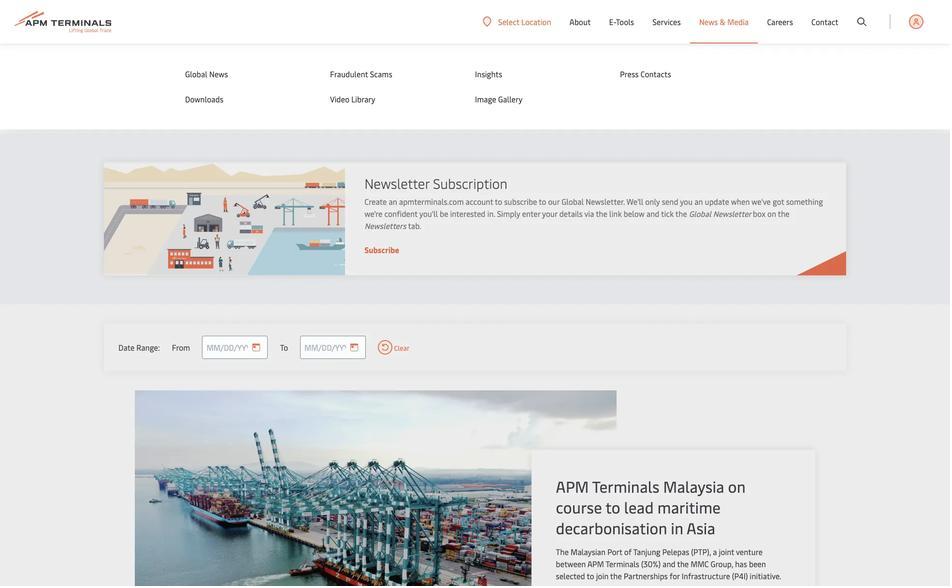 Task type: locate. For each thing, give the bounding box(es) containing it.
global down you on the right of the page
[[689, 208, 711, 219]]

enter
[[522, 208, 540, 219]]

box
[[753, 208, 766, 219]]

e-tools
[[609, 16, 634, 27]]

1 horizontal spatial newsletter
[[713, 208, 751, 219]]

1 vertical spatial on
[[728, 476, 746, 497]]

select location button
[[483, 16, 551, 27]]

2 an from the left
[[695, 196, 703, 207]]

0 vertical spatial and
[[647, 208, 660, 219]]

services
[[653, 16, 681, 27]]

>
[[147, 48, 151, 57]]

global home link
[[104, 48, 143, 57]]

to
[[495, 196, 502, 207], [539, 196, 546, 207], [606, 497, 620, 518], [587, 571, 594, 581]]

on inside global newsletter box on the newsletters tab.
[[768, 208, 776, 219]]

0 vertical spatial terminals
[[592, 476, 660, 497]]

0 vertical spatial on
[[768, 208, 776, 219]]

apm
[[556, 476, 589, 497], [588, 559, 604, 569]]

newsletter down when
[[713, 208, 751, 219]]

newsletter subscription
[[365, 174, 508, 192]]

subscription
[[433, 174, 508, 192]]

0 horizontal spatial an
[[389, 196, 397, 207]]

contact
[[812, 16, 839, 27]]

has
[[735, 559, 747, 569]]

the down got
[[778, 208, 790, 219]]

the down you on the right of the page
[[676, 208, 687, 219]]

terminals up decarbonisation
[[592, 476, 660, 497]]

1 an from the left
[[389, 196, 397, 207]]

1 vertical spatial and
[[663, 559, 676, 569]]

apm terminals malaysia on course to lead maritime decarbonisation in asia
[[556, 476, 746, 538]]

the right join
[[610, 571, 622, 581]]

partnerships
[[624, 571, 668, 581]]

contact button
[[812, 0, 839, 44]]

press contacts link
[[620, 69, 746, 79]]

about button
[[570, 0, 591, 44]]

the
[[596, 208, 608, 219], [676, 208, 687, 219], [778, 208, 790, 219], [677, 559, 689, 569], [610, 571, 622, 581]]

services button
[[653, 0, 681, 44]]

global news
[[185, 69, 228, 79], [104, 78, 258, 116]]

global
[[104, 48, 123, 57], [152, 48, 172, 57], [185, 69, 207, 79], [104, 78, 183, 116], [562, 196, 584, 207], [689, 208, 711, 219]]

1 horizontal spatial an
[[695, 196, 703, 207]]

and up the for
[[663, 559, 676, 569]]

1 horizontal spatial on
[[768, 208, 776, 219]]

and down "only" on the top right of page
[[647, 208, 660, 219]]

0 horizontal spatial newsletter
[[365, 174, 430, 192]]

apm terminals malaysia on course to lead maritime decarbonisation in asia link
[[556, 476, 786, 538]]

decarbonisation
[[556, 518, 667, 538]]

on right box
[[768, 208, 776, 219]]

insights link
[[475, 69, 601, 79]]

to left join
[[587, 571, 594, 581]]

confident
[[384, 208, 418, 219]]

and
[[647, 208, 660, 219], [663, 559, 676, 569]]

global up details
[[562, 196, 584, 207]]

when
[[731, 196, 750, 207]]

0 horizontal spatial on
[[728, 476, 746, 497]]

newsletter.
[[586, 196, 625, 207]]

an
[[389, 196, 397, 207], [695, 196, 703, 207]]

(30%)
[[641, 559, 661, 569]]

To text field
[[300, 336, 366, 359]]

on
[[768, 208, 776, 219], [728, 476, 746, 497]]

the right via at the top of the page
[[596, 208, 608, 219]]

news & media button
[[699, 0, 749, 44]]

below
[[624, 208, 645, 219]]

1 vertical spatial newsletter
[[713, 208, 751, 219]]

to up in. in the top of the page
[[495, 196, 502, 207]]

global up downloads
[[185, 69, 207, 79]]

on for malaysia
[[728, 476, 746, 497]]

we're
[[365, 208, 383, 219]]

video
[[330, 94, 349, 104]]

an up "confident"
[[389, 196, 397, 207]]

news
[[699, 16, 718, 27], [174, 48, 190, 57], [209, 69, 228, 79], [190, 78, 258, 116]]

newsletter up "create"
[[365, 174, 430, 192]]

newsletter
[[365, 174, 430, 192], [713, 208, 751, 219]]

1 vertical spatial terminals
[[606, 559, 639, 569]]

global home > global news
[[104, 48, 190, 57]]

1 vertical spatial apm
[[588, 559, 604, 569]]

joint
[[719, 547, 734, 557]]

0 horizontal spatial and
[[647, 208, 660, 219]]

1 horizontal spatial and
[[663, 559, 676, 569]]

interested
[[450, 208, 486, 219]]

malaysian
[[571, 547, 606, 557]]

you
[[680, 196, 693, 207]]

date range:
[[118, 342, 160, 353]]

infrastructure
[[682, 571, 730, 581]]

From text field
[[202, 336, 268, 359]]

terminals
[[592, 476, 660, 497], [606, 559, 639, 569]]

0 vertical spatial apm
[[556, 476, 589, 497]]

image gallery
[[475, 94, 523, 104]]

an right you on the right of the page
[[695, 196, 703, 207]]

image gallery link
[[475, 94, 601, 104]]

global left home
[[104, 48, 123, 57]]

home
[[125, 48, 143, 57]]

we've
[[752, 196, 771, 207]]

news inside dropdown button
[[699, 16, 718, 27]]

container terminal illustration image
[[104, 162, 345, 276]]

on right 'malaysia'
[[728, 476, 746, 497]]

&
[[720, 16, 726, 27]]

subscribe
[[504, 196, 537, 207]]

global inside global newsletter box on the newsletters tab.
[[689, 208, 711, 219]]

tick
[[661, 208, 674, 219]]

tab.
[[408, 220, 421, 231]]

terminals down of
[[606, 559, 639, 569]]

global right >
[[152, 48, 172, 57]]

on inside apm terminals malaysia on course to lead maritime decarbonisation in asia
[[728, 476, 746, 497]]

update
[[705, 196, 729, 207]]

to left lead
[[606, 497, 620, 518]]



Task type: vqa. For each thing, say whether or not it's contained in the screenshot.
also
no



Task type: describe. For each thing, give the bounding box(es) containing it.
something
[[786, 196, 823, 207]]

global news link
[[185, 69, 311, 79]]

contacts
[[641, 69, 671, 79]]

and inside create an apmterminals.com account to subscribe to our global newsletter. we'll only send you an update when we've got something we're confident you'll be interested in. simply enter your details via the link below and tick the
[[647, 208, 660, 219]]

careers button
[[767, 0, 793, 44]]

port
[[608, 547, 622, 557]]

asia
[[687, 518, 716, 538]]

venture
[[736, 547, 763, 557]]

maritime
[[658, 497, 721, 518]]

scams
[[370, 69, 392, 79]]

initiative.
[[750, 571, 782, 581]]

video library
[[330, 94, 375, 104]]

select location
[[498, 16, 551, 27]]

insights
[[475, 69, 502, 79]]

0 vertical spatial newsletter
[[365, 174, 430, 192]]

location
[[521, 16, 551, 27]]

link
[[609, 208, 622, 219]]

account
[[466, 196, 493, 207]]

global down global home > global news
[[104, 78, 183, 116]]

media
[[728, 16, 749, 27]]

in
[[671, 518, 683, 538]]

about
[[570, 16, 591, 27]]

press contacts
[[620, 69, 671, 79]]

got
[[773, 196, 784, 207]]

terminals inside apm terminals malaysia on course to lead maritime decarbonisation in asia
[[592, 476, 660, 497]]

press
[[620, 69, 639, 79]]

video library link
[[330, 94, 456, 104]]

newsletters
[[365, 220, 406, 231]]

fraudulent scams link
[[330, 69, 456, 79]]

you'll
[[419, 208, 438, 219]]

tanjung
[[633, 547, 661, 557]]

via
[[584, 208, 594, 219]]

mmc
[[691, 559, 709, 569]]

only
[[645, 196, 660, 207]]

downloads
[[185, 94, 223, 104]]

of
[[624, 547, 632, 557]]

from
[[172, 342, 190, 353]]

malaysia
[[663, 476, 724, 497]]

terminals inside the malaysian port of tanjung pelepas (ptp), a joint venture between apm terminals (30%) and the mmc group, has been selected to join the partnerships for infrastructure (p4i) initiative.
[[606, 559, 639, 569]]

to inside the malaysian port of tanjung pelepas (ptp), a joint venture between apm terminals (30%) and the mmc group, has been selected to join the partnerships for infrastructure (p4i) initiative.
[[587, 571, 594, 581]]

the
[[556, 547, 569, 557]]

clear button
[[378, 340, 410, 355]]

global inside create an apmterminals.com account to subscribe to our global newsletter. we'll only send you an update when we've got something we're confident you'll be interested in. simply enter your details via the link below and tick the
[[562, 196, 584, 207]]

(p4i)
[[732, 571, 748, 581]]

to left our
[[539, 196, 546, 207]]

the malaysian port of tanjung pelepas (ptp), a joint venture between apm terminals (30%) and the mmc group, has been selected to join the partnerships for infrastructure (p4i) initiative.
[[556, 547, 782, 581]]

create
[[365, 196, 387, 207]]

newsletter inside global newsletter box on the newsletters tab.
[[713, 208, 751, 219]]

select
[[498, 16, 520, 27]]

your
[[542, 208, 558, 219]]

news & media
[[699, 16, 749, 27]]

details
[[559, 208, 583, 219]]

in.
[[487, 208, 495, 219]]

image
[[475, 94, 496, 104]]

we'll
[[627, 196, 644, 207]]

clear
[[392, 344, 410, 353]]

selected
[[556, 571, 585, 581]]

tools
[[616, 16, 634, 27]]

to inside apm terminals malaysia on course to lead maritime decarbonisation in asia
[[606, 497, 620, 518]]

fraudulent
[[330, 69, 368, 79]]

been
[[749, 559, 766, 569]]

gallery
[[498, 94, 523, 104]]

220112 ptp to invest image
[[135, 391, 617, 586]]

apmterminals.com
[[399, 196, 464, 207]]

fraudulent scams
[[330, 69, 392, 79]]

downloads link
[[185, 94, 311, 104]]

between
[[556, 559, 586, 569]]

a
[[713, 547, 717, 557]]

range:
[[136, 342, 160, 353]]

lead
[[624, 497, 654, 518]]

the down pelepas
[[677, 559, 689, 569]]

join
[[596, 571, 609, 581]]

e-
[[609, 16, 616, 27]]

be
[[440, 208, 448, 219]]

the inside global newsletter box on the newsletters tab.
[[778, 208, 790, 219]]

(ptp),
[[691, 547, 711, 557]]

pelepas
[[662, 547, 689, 557]]

to
[[280, 342, 288, 353]]

date
[[118, 342, 135, 353]]

on for box
[[768, 208, 776, 219]]

e-tools button
[[609, 0, 634, 44]]

create an apmterminals.com account to subscribe to our global newsletter. we'll only send you an update when we've got something we're confident you'll be interested in. simply enter your details via the link below and tick the
[[365, 196, 823, 219]]

library
[[351, 94, 375, 104]]

our
[[548, 196, 560, 207]]

apm inside the malaysian port of tanjung pelepas (ptp), a joint venture between apm terminals (30%) and the mmc group, has been selected to join the partnerships for infrastructure (p4i) initiative.
[[588, 559, 604, 569]]

for
[[670, 571, 680, 581]]

send
[[662, 196, 678, 207]]

and inside the malaysian port of tanjung pelepas (ptp), a joint venture between apm terminals (30%) and the mmc group, has been selected to join the partnerships for infrastructure (p4i) initiative.
[[663, 559, 676, 569]]

apm inside apm terminals malaysia on course to lead maritime decarbonisation in asia
[[556, 476, 589, 497]]

simply
[[497, 208, 520, 219]]



